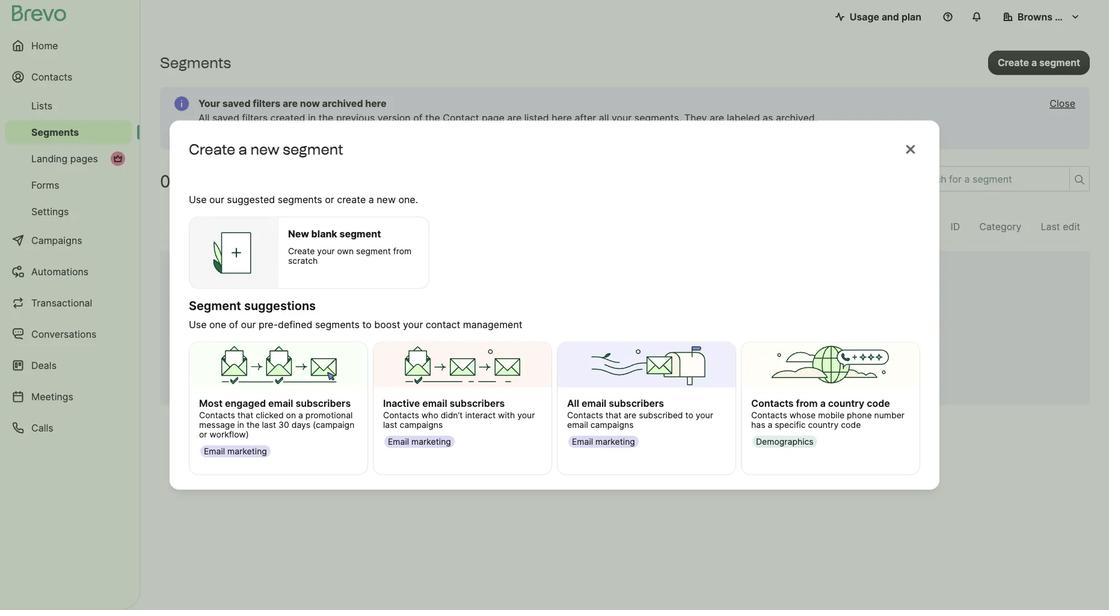 Task type: locate. For each thing, give the bounding box(es) containing it.
last
[[262, 420, 276, 430], [383, 420, 398, 430]]

segment
[[170, 221, 210, 233], [189, 298, 241, 313]]

1 vertical spatial country
[[808, 420, 839, 430]]

2 horizontal spatial email
[[572, 437, 593, 447]]

saved
[[223, 98, 251, 110], [212, 112, 239, 124]]

2 that from the left
[[606, 411, 622, 421]]

marketing down the workflow)
[[227, 447, 267, 457]]

the down 'engaged'
[[247, 420, 260, 430]]

segments up the landing
[[31, 126, 79, 138]]

2 horizontal spatial subscribers
[[609, 398, 664, 409]]

browns
[[1018, 11, 1053, 23]]

1 vertical spatial filters
[[242, 112, 268, 124]]

a down more
[[239, 141, 247, 158]]

contacts inside all email subscribers contacts that are subscribed to your email campaigns
[[567, 411, 603, 421]]

1 campaigns from the left
[[400, 420, 443, 430]]

to right 'subscribed'
[[686, 411, 694, 421]]

filters up created
[[253, 98, 281, 110]]

email for inactive
[[388, 437, 409, 447]]

landing pages
[[31, 153, 98, 165]]

your right 'subscribed'
[[696, 411, 714, 421]]

1 vertical spatial segment
[[189, 298, 241, 313]]

1 horizontal spatial email
[[388, 437, 409, 447]]

calls
[[31, 422, 53, 434]]

1 horizontal spatial or
[[325, 194, 334, 206]]

1 vertical spatial all
[[567, 398, 579, 409]]

0 horizontal spatial all
[[199, 112, 210, 124]]

0 vertical spatial in
[[308, 112, 316, 124]]

2 horizontal spatial email marketing
[[572, 437, 635, 447]]

the inside the 'most engaged email subscribers contacts that clicked on a promotional message in the last 30 days (campaign or workflow)'
[[247, 420, 260, 430]]

1 horizontal spatial to
[[686, 411, 694, 421]]

from
[[393, 246, 412, 256], [796, 398, 818, 409]]

here up version
[[365, 98, 387, 110]]

read more about archived filters link
[[199, 125, 361, 140]]

contacts
[[31, 71, 72, 83], [752, 398, 794, 409], [199, 411, 235, 421], [383, 411, 419, 421], [567, 411, 603, 421], [752, 411, 788, 421]]

are right page in the left of the page
[[507, 112, 522, 124]]

in inside your saved filters are now archived here all saved filters created in the previous version of the contact page are listed here after all your segments. they are labeled as archived. read more about archived filters
[[308, 112, 316, 124]]

segment up 'close' on the right
[[1040, 57, 1081, 68]]

0 vertical spatial segment
[[170, 221, 210, 233]]

1 vertical spatial from
[[796, 398, 818, 409]]

0 horizontal spatial marketing
[[227, 447, 267, 457]]

2 use from the top
[[189, 319, 207, 331]]

1 horizontal spatial the
[[319, 112, 334, 124]]

email inside inactive email subscribers contacts who didn't interact with your last campaigns
[[423, 398, 447, 409]]

1 use from the top
[[189, 194, 207, 206]]

as
[[763, 112, 774, 124]]

0 horizontal spatial subscribers
[[296, 398, 351, 409]]

to
[[363, 319, 372, 331], [686, 411, 694, 421]]

segment for segment suggestions use one of our pre-defined segments to boost your contact management
[[189, 298, 241, 313]]

create inside button
[[998, 57, 1030, 68]]

segments up new
[[278, 194, 322, 206]]

1 that from the left
[[238, 411, 253, 421]]

new left 'segment.' at the bottom of page
[[647, 332, 666, 344]]

conversations link
[[5, 320, 132, 349]]

campaigns down inactive
[[400, 420, 443, 430]]

subscribers inside all email subscribers contacts that are subscribed to your email campaigns
[[609, 398, 664, 409]]

create a new segment
[[189, 141, 344, 158]]

create for create a segment
[[998, 57, 1030, 68]]

meetings
[[31, 391, 73, 403]]

email marketing
[[388, 437, 451, 447], [572, 437, 635, 447], [204, 447, 267, 457]]

or left the workflow)
[[199, 430, 207, 440]]

your down the blank
[[317, 246, 335, 256]]

forms link
[[5, 173, 132, 197]]

marketing down who
[[412, 437, 451, 447]]

0 horizontal spatial new
[[251, 141, 280, 158]]

email marketing down the workflow)
[[204, 447, 267, 457]]

alert
[[160, 87, 1090, 150]]

last down inactive
[[383, 420, 398, 430]]

and
[[882, 11, 900, 23]]

1 vertical spatial of
[[229, 319, 238, 331]]

0 horizontal spatial or
[[199, 430, 207, 440]]

to inside segment suggestions use one of our pre-defined segments to boost your contact management
[[363, 319, 372, 331]]

1 horizontal spatial new
[[377, 194, 396, 206]]

0 horizontal spatial of
[[229, 319, 238, 331]]

our down 0 segments
[[209, 194, 224, 206]]

enterprise
[[1055, 11, 1104, 23]]

subscribers up 'interact'
[[450, 398, 505, 409]]

created
[[271, 112, 305, 124]]

our left pre-
[[241, 319, 256, 331]]

2 campaigns from the left
[[591, 420, 634, 430]]

archived up previous
[[322, 98, 363, 110]]

a
[[1032, 57, 1037, 68], [239, 141, 247, 158], [369, 194, 374, 206], [639, 332, 644, 344], [821, 398, 826, 409], [298, 411, 303, 421], [768, 420, 773, 430]]

create down new
[[288, 246, 315, 256]]

subscribers inside inactive email subscribers contacts who didn't interact with your last campaigns
[[450, 398, 505, 409]]

the down now
[[319, 112, 334, 124]]

0 horizontal spatial archived
[[279, 127, 318, 138]]

0 horizontal spatial last
[[262, 420, 276, 430]]

specific
[[775, 420, 806, 430]]

1 horizontal spatial archived
[[322, 98, 363, 110]]

new
[[251, 141, 280, 158], [377, 194, 396, 206], [647, 332, 666, 344]]

campaigns left 'subscribed'
[[591, 420, 634, 430]]

1 vertical spatial saved
[[212, 112, 239, 124]]

0 segments
[[160, 171, 255, 191]]

close
[[1050, 98, 1076, 110]]

1 last from the left
[[262, 420, 276, 430]]

close link
[[1050, 97, 1076, 111]]

subscribers up promotional
[[296, 398, 351, 409]]

code up the number
[[867, 398, 890, 409]]

campaigns inside all email subscribers contacts that are subscribed to your email campaigns
[[591, 420, 634, 430]]

now
[[300, 98, 320, 110]]

1 horizontal spatial subscribers
[[450, 398, 505, 409]]

browns enterprise
[[1018, 11, 1104, 23]]

1 horizontal spatial campaigns
[[591, 420, 634, 430]]

a left 'segment.' at the bottom of page
[[639, 332, 644, 344]]

0 vertical spatial to
[[363, 319, 372, 331]]

2 horizontal spatial new
[[647, 332, 666, 344]]

has
[[752, 420, 766, 430]]

left___rvooi image
[[113, 154, 123, 164]]

1 horizontal spatial last
[[383, 420, 398, 430]]

campaigns inside inactive email subscribers contacts who didn't interact with your last campaigns
[[400, 420, 443, 430]]

use inside segment suggestions use one of our pre-defined segments to boost your contact management
[[189, 319, 207, 331]]

all inside all email subscribers contacts that are subscribed to your email campaigns
[[567, 398, 579, 409]]

create a segment
[[998, 57, 1081, 68]]

boost
[[374, 319, 400, 331]]

1 horizontal spatial that
[[606, 411, 622, 421]]

a inside the 'most engaged email subscribers contacts that clicked on a promotional message in the last 30 days (campaign or workflow)'
[[298, 411, 303, 421]]

demographics
[[756, 437, 814, 447]]

1 vertical spatial new
[[377, 194, 396, 206]]

campaigns for inactive
[[400, 420, 443, 430]]

0 horizontal spatial our
[[209, 194, 224, 206]]

0 horizontal spatial email marketing
[[204, 447, 267, 457]]

blank
[[311, 228, 337, 240]]

1 vertical spatial create
[[607, 332, 636, 344]]

email for most
[[204, 447, 225, 457]]

of right one
[[229, 319, 238, 331]]

subscribers
[[296, 398, 351, 409], [450, 398, 505, 409], [609, 398, 664, 409]]

0 vertical spatial saved
[[223, 98, 251, 110]]

1 vertical spatial in
[[237, 420, 244, 430]]

a inside create a segment button
[[1032, 57, 1037, 68]]

last edit
[[1041, 221, 1081, 233]]

from up whose at the bottom
[[796, 398, 818, 409]]

about
[[250, 127, 276, 138]]

last inside the 'most engaged email subscribers contacts that clicked on a promotional message in the last 30 days (campaign or workflow)'
[[262, 420, 276, 430]]

are right they
[[710, 112, 724, 124]]

0 vertical spatial filters
[[253, 98, 281, 110]]

the
[[319, 112, 334, 124], [425, 112, 440, 124], [247, 420, 260, 430]]

0 horizontal spatial create
[[337, 194, 366, 206]]

1 vertical spatial create
[[189, 141, 235, 158]]

use down 0 segments
[[189, 194, 207, 206]]

landing pages link
[[5, 147, 132, 171]]

segment down 0 segments
[[170, 221, 210, 233]]

your
[[199, 98, 220, 110]]

whose
[[790, 411, 816, 421]]

create down read
[[189, 141, 235, 158]]

0 vertical spatial or
[[325, 194, 334, 206]]

email marketing down who
[[388, 437, 451, 447]]

labeled
[[727, 112, 760, 124]]

1 vertical spatial our
[[241, 319, 256, 331]]

0 vertical spatial create
[[998, 57, 1030, 68]]

segments
[[278, 194, 322, 206], [315, 319, 360, 331]]

from down one.
[[393, 246, 412, 256]]

inactive
[[383, 398, 420, 409]]

email marketing down all email subscribers contacts that are subscribed to your email campaigns
[[572, 437, 635, 447]]

settings
[[31, 206, 69, 218]]

saved right your
[[223, 98, 251, 110]]

0 vertical spatial use
[[189, 194, 207, 206]]

0 vertical spatial code
[[867, 398, 890, 409]]

0 vertical spatial of
[[414, 112, 423, 124]]

marketing down all email subscribers contacts that are subscribed to your email campaigns
[[596, 437, 635, 447]]

0 vertical spatial archived
[[322, 98, 363, 110]]

subscribers up 'subscribed'
[[609, 398, 664, 409]]

are
[[283, 98, 298, 110], [507, 112, 522, 124], [710, 112, 724, 124], [624, 411, 637, 421]]

0 vertical spatial here
[[365, 98, 387, 110]]

1 vertical spatial use
[[189, 319, 207, 331]]

a down browns on the right top
[[1032, 57, 1037, 68]]

country
[[829, 398, 865, 409], [808, 420, 839, 430]]

in for message
[[237, 420, 244, 430]]

2 vertical spatial create
[[288, 246, 315, 256]]

1 horizontal spatial code
[[867, 398, 890, 409]]

2 vertical spatial new
[[647, 332, 666, 344]]

1 vertical spatial here
[[552, 112, 572, 124]]

or
[[325, 194, 334, 206], [199, 430, 207, 440]]

create right please
[[607, 332, 636, 344]]

filters up about on the top
[[242, 112, 268, 124]]

are left 'subscribed'
[[624, 411, 637, 421]]

please
[[575, 332, 605, 344]]

create down browns on the right top
[[998, 57, 1030, 68]]

calls link
[[5, 414, 132, 443]]

1 horizontal spatial email marketing
[[388, 437, 451, 447]]

create
[[337, 194, 366, 206], [607, 332, 636, 344]]

1 subscribers from the left
[[296, 398, 351, 409]]

use left one
[[189, 319, 207, 331]]

the left contact
[[425, 112, 440, 124]]

edit
[[1063, 221, 1081, 233]]

0 horizontal spatial code
[[841, 420, 861, 430]]

that down 'engaged'
[[238, 411, 253, 421]]

filters down previous
[[321, 127, 347, 138]]

country up phone
[[829, 398, 865, 409]]

to left "boost"
[[363, 319, 372, 331]]

0 horizontal spatial campaigns
[[400, 420, 443, 430]]

segments right "defined"
[[315, 319, 360, 331]]

1 horizontal spatial create
[[607, 332, 636, 344]]

here left after
[[552, 112, 572, 124]]

0 vertical spatial from
[[393, 246, 412, 256]]

contacts inside inactive email subscribers contacts who didn't interact with your last campaigns
[[383, 411, 419, 421]]

1 horizontal spatial here
[[552, 112, 572, 124]]

clicked
[[256, 411, 284, 421]]

meetings link
[[5, 383, 132, 412]]

your right all
[[612, 112, 632, 124]]

your right with
[[518, 411, 535, 421]]

last inside inactive email subscribers contacts who didn't interact with your last campaigns
[[383, 420, 398, 430]]

2 horizontal spatial create
[[998, 57, 1030, 68]]

segments up your
[[160, 54, 231, 71]]

0 vertical spatial all
[[199, 112, 210, 124]]

0 horizontal spatial the
[[247, 420, 260, 430]]

in down now
[[308, 112, 316, 124]]

0 horizontal spatial to
[[363, 319, 372, 331]]

1 vertical spatial to
[[686, 411, 694, 421]]

use
[[189, 194, 207, 206], [189, 319, 207, 331]]

of right version
[[414, 112, 423, 124]]

pre-
[[259, 319, 278, 331]]

subscribed
[[639, 411, 683, 421]]

transactional link
[[5, 289, 132, 318]]

browns enterprise button
[[994, 5, 1104, 29]]

our
[[209, 194, 224, 206], [241, 319, 256, 331]]

2 last from the left
[[383, 420, 398, 430]]

new down about on the top
[[251, 141, 280, 158]]

your inside all email subscribers contacts that are subscribed to your email campaigns
[[696, 411, 714, 421]]

1 horizontal spatial our
[[241, 319, 256, 331]]

segments up suggested
[[175, 171, 255, 191]]

code left the number
[[841, 420, 861, 430]]

0 horizontal spatial from
[[393, 246, 412, 256]]

segment up one
[[189, 298, 241, 313]]

saved up more
[[212, 112, 239, 124]]

1 horizontal spatial of
[[414, 112, 423, 124]]

the for subscribers
[[247, 420, 260, 430]]

0 horizontal spatial here
[[365, 98, 387, 110]]

in inside the 'most engaged email subscribers contacts that clicked on a promotional message in the last 30 days (campaign or workflow)'
[[237, 420, 244, 430]]

to inside all email subscribers contacts that are subscribed to your email campaigns
[[686, 411, 694, 421]]

0 horizontal spatial that
[[238, 411, 253, 421]]

that inside all email subscribers contacts that are subscribed to your email campaigns
[[606, 411, 622, 421]]

0 vertical spatial segments
[[160, 54, 231, 71]]

last left 30
[[262, 420, 276, 430]]

2 horizontal spatial marketing
[[596, 437, 635, 447]]

2 subscribers from the left
[[450, 398, 505, 409]]

1 horizontal spatial create
[[288, 246, 315, 256]]

create for create a new segment
[[189, 141, 235, 158]]

0 horizontal spatial in
[[237, 420, 244, 430]]

our inside segment suggestions use one of our pre-defined segments to boost your contact management
[[241, 319, 256, 331]]

that left 'subscribed'
[[606, 411, 622, 421]]

campaigns
[[31, 235, 82, 246]]

campaigns for all
[[591, 420, 634, 430]]

that
[[238, 411, 253, 421], [606, 411, 622, 421]]

workflow)
[[210, 430, 249, 440]]

3 subscribers from the left
[[609, 398, 664, 409]]

new left one.
[[377, 194, 396, 206]]

1 horizontal spatial marketing
[[412, 437, 451, 447]]

your right "boost"
[[403, 319, 423, 331]]

segment inside segment suggestions use one of our pre-defined segments to boost your contact management
[[189, 298, 241, 313]]

email
[[388, 437, 409, 447], [572, 437, 593, 447], [204, 447, 225, 457]]

a left one.
[[369, 194, 374, 206]]

1 horizontal spatial from
[[796, 398, 818, 409]]

a right on at the left
[[298, 411, 303, 421]]

1 vertical spatial or
[[199, 430, 207, 440]]

your inside your saved filters are now archived here all saved filters created in the previous version of the contact page are listed here after all your segments. they are labeled as archived. read more about archived filters
[[612, 112, 632, 124]]

inactive email subscribers contacts who didn't interact with your last campaigns
[[383, 398, 535, 430]]

or up the blank
[[325, 194, 334, 206]]

read
[[199, 127, 222, 138]]

1 horizontal spatial all
[[567, 398, 579, 409]]

archived down created
[[279, 127, 318, 138]]

0 horizontal spatial email
[[204, 447, 225, 457]]

the for are
[[319, 112, 334, 124]]

country right specific
[[808, 420, 839, 430]]

1 horizontal spatial in
[[308, 112, 316, 124]]

1 vertical spatial segments
[[315, 319, 360, 331]]

in down 'engaged'
[[237, 420, 244, 430]]

0 horizontal spatial create
[[189, 141, 235, 158]]

all
[[199, 112, 210, 124], [567, 398, 579, 409]]

create up the blank
[[337, 194, 366, 206]]



Task type: describe. For each thing, give the bounding box(es) containing it.
landing
[[31, 153, 68, 165]]

1 vertical spatial code
[[841, 420, 861, 430]]

contacts from a country code contacts whose mobile phone number has a specific country code
[[752, 398, 905, 430]]

2 vertical spatial filters
[[321, 127, 347, 138]]

0 vertical spatial new
[[251, 141, 280, 158]]

promotional
[[306, 411, 353, 421]]

segment down read more about archived filters link
[[283, 141, 344, 158]]

category
[[980, 221, 1022, 233]]

subscribers for all
[[609, 398, 664, 409]]

your inside segment suggestions use one of our pre-defined segments to boost your contact management
[[403, 319, 423, 331]]

page
[[482, 112, 505, 124]]

transactional
[[31, 297, 92, 309]]

settings link
[[5, 200, 132, 224]]

who
[[422, 411, 439, 421]]

previous
[[336, 112, 375, 124]]

your inside "new blank segment create your own segment from scratch"
[[317, 246, 335, 256]]

version
[[378, 112, 411, 124]]

email marketing for all
[[572, 437, 635, 447]]

Search for a segment search field
[[910, 167, 1065, 191]]

one.
[[399, 194, 418, 206]]

deals link
[[5, 351, 132, 380]]

of inside your saved filters are now archived here all saved filters created in the previous version of the contact page are listed here after all your segments. they are labeled as archived. read more about archived filters
[[414, 112, 423, 124]]

all inside your saved filters are now archived here all saved filters created in the previous version of the contact page are listed here after all your segments. they are labeled as archived. read more about archived filters
[[199, 112, 210, 124]]

from inside contacts from a country code contacts whose mobile phone number has a specific country code
[[796, 398, 818, 409]]

marketing for most
[[227, 447, 267, 457]]

usage
[[850, 11, 880, 23]]

usage and plan button
[[826, 5, 932, 29]]

your inside inactive email subscribers contacts who didn't interact with your last campaigns
[[518, 411, 535, 421]]

segment right own at the left top of page
[[356, 246, 391, 256]]

subscribers for inactive
[[450, 398, 505, 409]]

are inside all email subscribers contacts that are subscribed to your email campaigns
[[624, 411, 637, 421]]

new blank segment create your own segment from scratch
[[288, 228, 412, 266]]

own
[[337, 246, 354, 256]]

plan
[[902, 11, 922, 23]]

1 vertical spatial archived
[[279, 127, 318, 138]]

suggested
[[227, 194, 275, 206]]

management
[[463, 319, 523, 331]]

listed
[[525, 112, 549, 124]]

your saved filters are now archived here all saved filters created in the previous version of the contact page are listed here after all your segments. they are labeled as archived. read more about archived filters
[[199, 98, 818, 138]]

email marketing for inactive
[[388, 437, 451, 447]]

most engaged email subscribers contacts that clicked on a promotional message in the last 30 days (campaign or workflow)
[[199, 398, 355, 440]]

pages
[[70, 153, 98, 165]]

one
[[209, 319, 226, 331]]

they
[[685, 112, 707, 124]]

on
[[286, 411, 296, 421]]

more
[[224, 127, 248, 138]]

message
[[199, 420, 235, 430]]

email for all
[[572, 437, 593, 447]]

home
[[31, 40, 58, 51]]

of inside segment suggestions use one of our pre-defined segments to boost your contact management
[[229, 319, 238, 331]]

marketing for all
[[596, 437, 635, 447]]

lists link
[[5, 94, 132, 118]]

segments.
[[635, 112, 682, 124]]

subscribers inside the 'most engaged email subscribers contacts that clicked on a promotional message in the last 30 days (campaign or workflow)'
[[296, 398, 351, 409]]

last
[[1041, 221, 1061, 233]]

contact
[[426, 319, 461, 331]]

after
[[575, 112, 597, 124]]

use our suggested segments or create a new one.
[[189, 194, 418, 206]]

new
[[288, 228, 309, 240]]

contacts link
[[5, 63, 132, 91]]

a right has
[[768, 420, 773, 430]]

or inside the 'most engaged email subscribers contacts that clicked on a promotional message in the last 30 days (campaign or workflow)'
[[199, 430, 207, 440]]

(campaign
[[313, 420, 355, 430]]

scratch
[[288, 256, 318, 266]]

contact
[[443, 112, 479, 124]]

lists
[[31, 100, 52, 112]]

suggestions
[[244, 298, 316, 313]]

a up mobile
[[821, 398, 826, 409]]

please create a new segment.
[[575, 332, 711, 344]]

alert containing your saved filters are now archived here
[[160, 87, 1090, 150]]

home link
[[5, 31, 132, 60]]

marketing for inactive
[[412, 437, 451, 447]]

with
[[498, 411, 515, 421]]

2 vertical spatial segments
[[175, 171, 255, 191]]

all email subscribers contacts that are subscribed to your email campaigns
[[567, 398, 714, 430]]

30
[[279, 420, 289, 430]]

are up created
[[283, 98, 298, 110]]

search image
[[1075, 175, 1085, 185]]

segment up own at the left top of page
[[340, 228, 381, 240]]

archived.
[[776, 112, 818, 124]]

email marketing for most
[[204, 447, 267, 457]]

didn't
[[441, 411, 463, 421]]

search button
[[1070, 168, 1090, 190]]

number
[[875, 411, 905, 421]]

from inside "new blank segment create your own segment from scratch"
[[393, 246, 412, 256]]

deals
[[31, 360, 57, 372]]

segments link
[[5, 120, 132, 144]]

mobile
[[818, 411, 845, 421]]

create inside "new blank segment create your own segment from scratch"
[[288, 246, 315, 256]]

usage and plan
[[850, 11, 922, 23]]

campaigns link
[[5, 226, 132, 255]]

email inside the 'most engaged email subscribers contacts that clicked on a promotional message in the last 30 days (campaign or workflow)'
[[268, 398, 293, 409]]

segment.
[[669, 332, 711, 344]]

forms
[[31, 179, 59, 191]]

conversations
[[31, 329, 97, 340]]

0 vertical spatial create
[[337, 194, 366, 206]]

0 vertical spatial our
[[209, 194, 224, 206]]

interact
[[465, 411, 496, 421]]

create a segment button
[[989, 51, 1090, 75]]

0 vertical spatial country
[[829, 398, 865, 409]]

automations
[[31, 266, 89, 278]]

segment inside button
[[1040, 57, 1081, 68]]

engaged
[[225, 398, 266, 409]]

that inside the 'most engaged email subscribers contacts that clicked on a promotional message in the last 30 days (campaign or workflow)'
[[238, 411, 253, 421]]

in for created
[[308, 112, 316, 124]]

defined
[[278, 319, 313, 331]]

0
[[160, 171, 171, 191]]

segment for segment
[[170, 221, 210, 233]]

2 horizontal spatial the
[[425, 112, 440, 124]]

segments inside segment suggestions use one of our pre-defined segments to boost your contact management
[[315, 319, 360, 331]]

1 vertical spatial segments
[[31, 126, 79, 138]]

contacts inside the 'most engaged email subscribers contacts that clicked on a promotional message in the last 30 days (campaign or workflow)'
[[199, 411, 235, 421]]

days
[[292, 420, 311, 430]]

most
[[199, 398, 223, 409]]

0 vertical spatial segments
[[278, 194, 322, 206]]

segment suggestions use one of our pre-defined segments to boost your contact management
[[189, 298, 523, 331]]



Task type: vqa. For each thing, say whether or not it's contained in the screenshot.
that within All email subscribers Contacts that are subscribed to your email campaigns
yes



